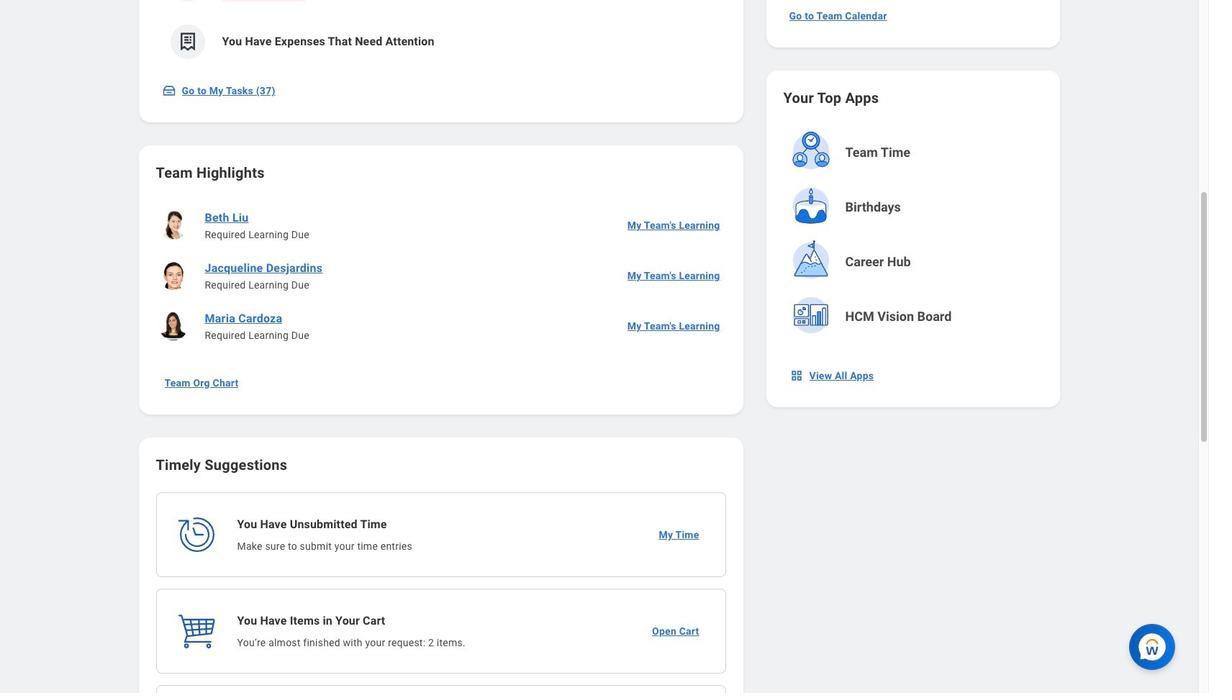 Task type: vqa. For each thing, say whether or not it's contained in the screenshot.
inbox icon
yes



Task type: describe. For each thing, give the bounding box(es) containing it.
dashboard expenses image
[[177, 31, 198, 53]]

nbox image
[[790, 369, 804, 383]]

1 list from the top
[[156, 0, 726, 71]]

2 list from the top
[[156, 200, 726, 351]]



Task type: locate. For each thing, give the bounding box(es) containing it.
1 vertical spatial list
[[156, 200, 726, 351]]

list
[[156, 0, 726, 71], [156, 200, 726, 351]]

0 vertical spatial list
[[156, 0, 726, 71]]

inbox image
[[162, 84, 176, 98]]



